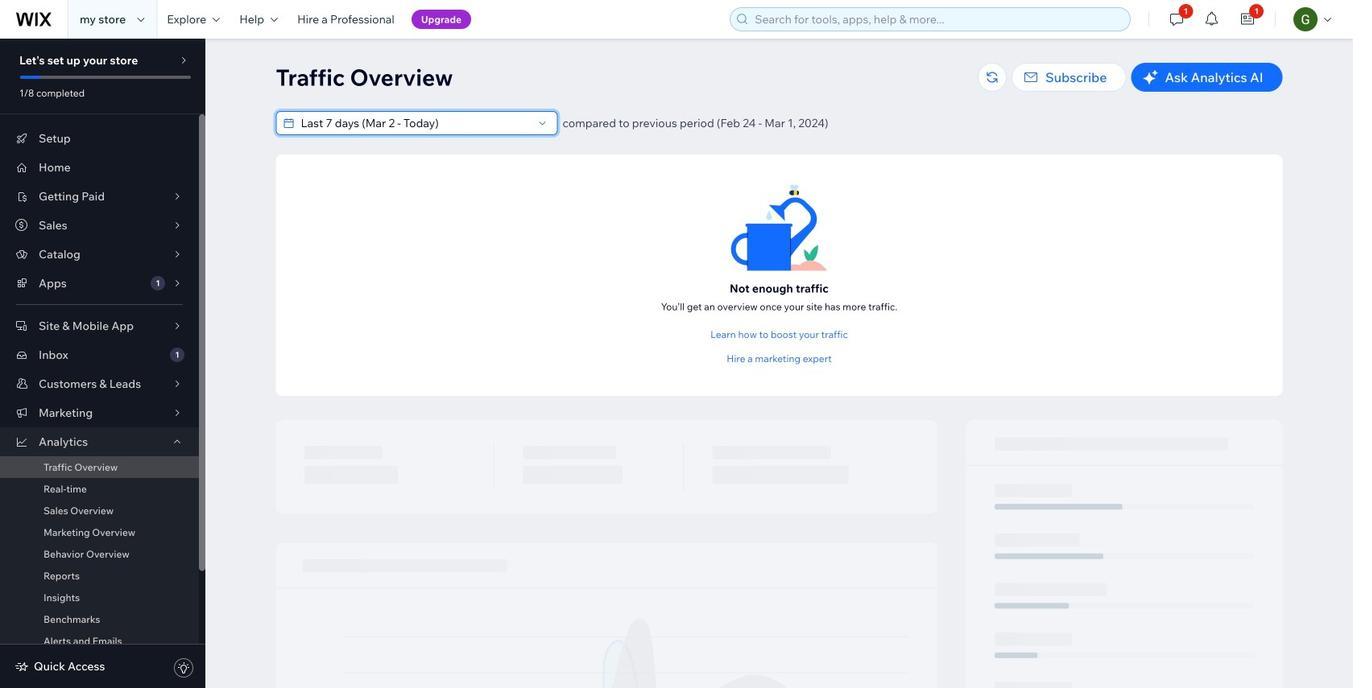 Task type: describe. For each thing, give the bounding box(es) containing it.
Search for tools, apps, help & more... field
[[750, 8, 1126, 31]]

sidebar element
[[0, 39, 205, 689]]



Task type: vqa. For each thing, say whether or not it's contained in the screenshot.
field
yes



Task type: locate. For each thing, give the bounding box(es) containing it.
None field
[[296, 112, 533, 135]]

page skeleton image
[[276, 421, 1283, 689]]



